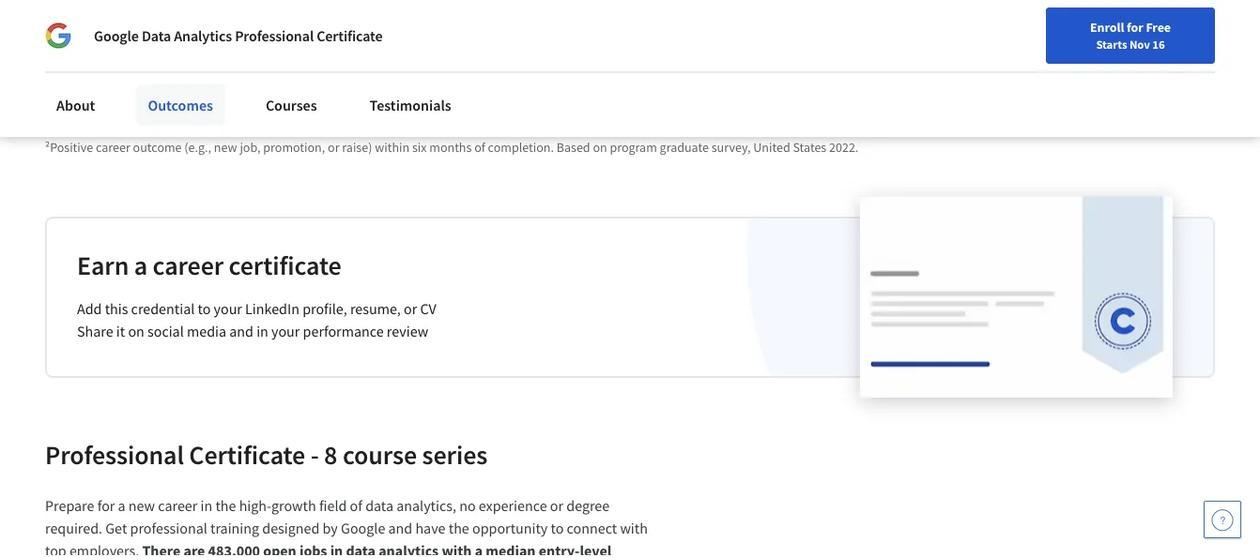 Task type: describe. For each thing, give the bounding box(es) containing it.
on inside add this credential to your linkedin profile, resume, or cv share it on social media and in your performance review
[[128, 323, 144, 342]]

16
[[1153, 37, 1165, 52]]

analytics
[[174, 26, 232, 45]]

resume,
[[350, 300, 401, 319]]

prepare for a new career in the high-growth field of data analytics, no experience or degree required. get professional training designed by google and have the opportunity to connect with top employers.
[[45, 498, 651, 558]]

on inside the ¹lightcast™ us job postings (median salary with 0-5 years experience), jan. 1, 2022 - dec. 31, 2022). ²positive career outcome (e.g., new job, promotion, or raise) within six months of completion. based on program graduate survey, united states 2022.
[[593, 140, 607, 157]]

field
[[319, 498, 347, 516]]

review
[[387, 323, 428, 342]]

united
[[754, 140, 791, 157]]

no
[[459, 498, 476, 516]]

training
[[210, 520, 259, 539]]

profile,
[[303, 300, 347, 319]]

raise)
[[342, 140, 372, 157]]

¹lightcast™ us job postings (median salary with 0-5 years experience), jan. 1, 2022 - dec. 31, 2022). ²positive career outcome (e.g., new job, promotion, or raise) within six months of completion. based on program graduate survey, united states 2022.
[[45, 121, 859, 157]]

social
[[147, 323, 184, 342]]

²positive
[[45, 140, 93, 157]]

(median
[[201, 121, 247, 138]]

us
[[111, 121, 126, 138]]

1 vertical spatial certificate
[[189, 440, 305, 473]]

starts
[[1096, 37, 1128, 52]]

graduate
[[660, 140, 709, 157]]

about
[[56, 96, 95, 115]]

linkedin
[[245, 300, 300, 319]]

prepare
[[45, 498, 94, 516]]

of inside the prepare for a new career in the high-growth field of data analytics, no experience or degree required. get professional training designed by google and have the opportunity to connect with top employers.
[[350, 498, 362, 516]]

or inside the prepare for a new career in the high-growth field of data analytics, no experience or degree required. get professional training designed by google and have the opportunity to connect with top employers.
[[550, 498, 564, 516]]

employers.
[[69, 543, 139, 558]]

with inside the prepare for a new career in the high-growth field of data analytics, no experience or degree required. get professional training designed by google and have the opportunity to connect with top employers.
[[620, 520, 648, 539]]

connect with 150+ u.s. hiring organizations in google's employer consortium
[[75, 0, 371, 39]]

job,
[[240, 140, 261, 157]]

add this credential to your linkedin profile, resume, or cv share it on social media and in your performance review
[[77, 300, 437, 342]]

2022.
[[829, 140, 859, 157]]

for for prepare
[[97, 498, 115, 516]]

u.s.
[[197, 0, 222, 16]]

data
[[142, 26, 171, 45]]

1 horizontal spatial certificate
[[317, 26, 383, 45]]

testimonials
[[370, 96, 452, 115]]

with inside connect with 150+ u.s. hiring organizations in google's employer consortium
[[132, 0, 161, 16]]

add
[[77, 300, 102, 319]]

career inside the ¹lightcast™ us job postings (median salary with 0-5 years experience), jan. 1, 2022 - dec. 31, 2022). ²positive career outcome (e.g., new job, promotion, or raise) within six months of completion. based on program graduate survey, united states 2022.
[[96, 140, 130, 157]]

course
[[343, 440, 417, 473]]

completion.
[[488, 140, 554, 157]]

courses
[[266, 96, 317, 115]]

growth
[[271, 498, 316, 516]]

8
[[324, 440, 338, 473]]

get
[[105, 520, 127, 539]]

to inside add this credential to your linkedin profile, resume, or cv share it on social media and in your performance review
[[198, 300, 211, 319]]

new inside the prepare for a new career in the high-growth field of data analytics, no experience or degree required. get professional training designed by google and have the opportunity to connect with top employers.
[[129, 498, 155, 516]]

in inside add this credential to your linkedin profile, resume, or cv share it on social media and in your performance review
[[257, 323, 268, 342]]

required.
[[45, 520, 102, 539]]

(e.g.,
[[184, 140, 211, 157]]

employer
[[132, 21, 193, 39]]

designed
[[262, 520, 320, 539]]

free
[[1146, 19, 1171, 36]]

5
[[323, 121, 329, 138]]

0 vertical spatial google
[[94, 26, 139, 45]]

this
[[105, 300, 128, 319]]

based
[[557, 140, 590, 157]]

about link
[[45, 85, 107, 126]]

professional
[[130, 520, 207, 539]]

career inside the prepare for a new career in the high-growth field of data analytics, no experience or degree required. get professional training designed by google and have the opportunity to connect with top employers.
[[158, 498, 198, 516]]

salary
[[250, 121, 283, 138]]

hiring
[[225, 0, 263, 16]]

2022
[[472, 121, 498, 138]]

connect
[[75, 0, 129, 16]]

0 vertical spatial the
[[215, 498, 236, 516]]

years
[[332, 121, 361, 138]]

0 horizontal spatial professional
[[45, 440, 184, 473]]

for for enroll
[[1127, 19, 1144, 36]]

earn a career certificate
[[77, 250, 341, 283]]

states
[[793, 140, 827, 157]]

share
[[77, 323, 113, 342]]

job
[[129, 121, 149, 138]]

enroll for free starts nov 16
[[1090, 19, 1171, 52]]

six
[[412, 140, 427, 157]]

high-
[[239, 498, 271, 516]]

1 vertical spatial career
[[153, 250, 224, 283]]

a inside the prepare for a new career in the high-growth field of data analytics, no experience or degree required. get professional training designed by google and have the opportunity to connect with top employers.
[[118, 498, 126, 516]]

dec.
[[508, 121, 531, 138]]

google's
[[75, 21, 129, 39]]

experience
[[479, 498, 547, 516]]

earn
[[77, 250, 129, 283]]

testimonials link
[[358, 85, 463, 126]]

google inside the prepare for a new career in the high-growth field of data analytics, no experience or degree required. get professional training designed by google and have the opportunity to connect with top employers.
[[341, 520, 385, 539]]

nov
[[1130, 37, 1150, 52]]

in inside connect with 150+ u.s. hiring organizations in google's employer consortium
[[358, 0, 371, 16]]

cv
[[420, 300, 437, 319]]

outcome
[[133, 140, 182, 157]]

1,
[[460, 121, 469, 138]]

1 vertical spatial the
[[449, 520, 469, 539]]

degree
[[567, 498, 610, 516]]



Task type: locate. For each thing, give the bounding box(es) containing it.
-
[[501, 121, 505, 138], [311, 440, 319, 473]]

None search field
[[268, 12, 493, 49]]

or left degree
[[550, 498, 564, 516]]

top
[[45, 543, 66, 558]]

0 horizontal spatial with
[[132, 0, 161, 16]]

coursera career certificate image
[[860, 197, 1173, 398]]

1 vertical spatial in
[[257, 323, 268, 342]]

1 horizontal spatial google
[[341, 520, 385, 539]]

your up media
[[214, 300, 242, 319]]

certificate
[[229, 250, 341, 283]]

for up get
[[97, 498, 115, 516]]

enroll
[[1090, 19, 1125, 36]]

in
[[358, 0, 371, 16], [257, 323, 268, 342], [201, 498, 212, 516]]

for up nov
[[1127, 19, 1144, 36]]

in down 'linkedin'
[[257, 323, 268, 342]]

1 horizontal spatial or
[[404, 300, 417, 319]]

1 vertical spatial your
[[271, 323, 300, 342]]

the down "no"
[[449, 520, 469, 539]]

for inside enroll for free starts nov 16
[[1127, 19, 1144, 36]]

have
[[416, 520, 446, 539]]

0 horizontal spatial for
[[97, 498, 115, 516]]

1 vertical spatial and
[[388, 520, 413, 539]]

2 vertical spatial with
[[620, 520, 648, 539]]

and left the have
[[388, 520, 413, 539]]

of down 2022
[[474, 140, 485, 157]]

to inside the prepare for a new career in the high-growth field of data analytics, no experience or degree required. get professional training designed by google and have the opportunity to connect with top employers.
[[551, 520, 564, 539]]

professional
[[235, 26, 314, 45], [45, 440, 184, 473]]

0 vertical spatial certificate
[[317, 26, 383, 45]]

0 vertical spatial new
[[214, 140, 237, 157]]

or inside the ¹lightcast™ us job postings (median salary with 0-5 years experience), jan. 1, 2022 - dec. 31, 2022). ²positive career outcome (e.g., new job, promotion, or raise) within six months of completion. based on program graduate survey, united states 2022.
[[328, 140, 340, 157]]

0 horizontal spatial on
[[128, 323, 144, 342]]

analytics,
[[397, 498, 456, 516]]

with inside the ¹lightcast™ us job postings (median salary with 0-5 years experience), jan. 1, 2022 - dec. 31, 2022). ²positive career outcome (e.g., new job, promotion, or raise) within six months of completion. based on program graduate survey, united states 2022.
[[285, 121, 310, 138]]

career up credential
[[153, 250, 224, 283]]

credential
[[131, 300, 195, 319]]

performance
[[303, 323, 384, 342]]

2 vertical spatial career
[[158, 498, 198, 516]]

1 horizontal spatial professional
[[235, 26, 314, 45]]

0 vertical spatial on
[[593, 140, 607, 157]]

and inside add this credential to your linkedin profile, resume, or cv share it on social media and in your performance review
[[229, 323, 254, 342]]

1 vertical spatial with
[[285, 121, 310, 138]]

0 horizontal spatial a
[[118, 498, 126, 516]]

it
[[116, 323, 125, 342]]

- inside the ¹lightcast™ us job postings (median salary with 0-5 years experience), jan. 1, 2022 - dec. 31, 2022). ²positive career outcome (e.g., new job, promotion, or raise) within six months of completion. based on program graduate survey, united states 2022.
[[501, 121, 505, 138]]

google down data
[[341, 520, 385, 539]]

with
[[132, 0, 161, 16], [285, 121, 310, 138], [620, 520, 648, 539]]

2 horizontal spatial or
[[550, 498, 564, 516]]

0 horizontal spatial the
[[215, 498, 236, 516]]

or left cv at the bottom
[[404, 300, 417, 319]]

1 vertical spatial new
[[129, 498, 155, 516]]

consortium
[[197, 21, 273, 39]]

0 horizontal spatial to
[[198, 300, 211, 319]]

certificate
[[317, 26, 383, 45], [189, 440, 305, 473]]

new down (median
[[214, 140, 237, 157]]

1 horizontal spatial of
[[474, 140, 485, 157]]

0 horizontal spatial of
[[350, 498, 362, 516]]

new inside the ¹lightcast™ us job postings (median salary with 0-5 years experience), jan. 1, 2022 - dec. 31, 2022). ²positive career outcome (e.g., new job, promotion, or raise) within six months of completion. based on program graduate survey, united states 2022.
[[214, 140, 237, 157]]

opportunity
[[472, 520, 548, 539]]

coursera image
[[23, 15, 142, 45]]

1 vertical spatial -
[[311, 440, 319, 473]]

within
[[375, 140, 410, 157]]

professional down hiring
[[235, 26, 314, 45]]

a up get
[[118, 498, 126, 516]]

months
[[429, 140, 472, 157]]

google data analytics professional certificate
[[94, 26, 383, 45]]

career up professional
[[158, 498, 198, 516]]

1 vertical spatial professional
[[45, 440, 184, 473]]

0 vertical spatial -
[[501, 121, 505, 138]]

of inside the ¹lightcast™ us job postings (median salary with 0-5 years experience), jan. 1, 2022 - dec. 31, 2022). ²positive career outcome (e.g., new job, promotion, or raise) within six months of completion. based on program graduate survey, united states 2022.
[[474, 140, 485, 157]]

and
[[229, 323, 254, 342], [388, 520, 413, 539]]

0 vertical spatial and
[[229, 323, 254, 342]]

1 horizontal spatial -
[[501, 121, 505, 138]]

outcomes link
[[137, 85, 224, 126]]

1 horizontal spatial new
[[214, 140, 237, 157]]

0 horizontal spatial new
[[129, 498, 155, 516]]

and right media
[[229, 323, 254, 342]]

of
[[474, 140, 485, 157], [350, 498, 362, 516]]

1 horizontal spatial in
[[257, 323, 268, 342]]

career down us
[[96, 140, 130, 157]]

professional certificate - 8 course series
[[45, 440, 488, 473]]

150+
[[164, 0, 194, 16]]

google down connect
[[94, 26, 139, 45]]

0 vertical spatial a
[[134, 250, 148, 283]]

0 horizontal spatial certificate
[[189, 440, 305, 473]]

0 vertical spatial in
[[358, 0, 371, 16]]

- left dec.
[[501, 121, 505, 138]]

and inside the prepare for a new career in the high-growth field of data analytics, no experience or degree required. get professional training designed by google and have the opportunity to connect with top employers.
[[388, 520, 413, 539]]

1 horizontal spatial and
[[388, 520, 413, 539]]

a right the earn
[[134, 250, 148, 283]]

organizations
[[266, 0, 355, 16]]

2 vertical spatial or
[[550, 498, 564, 516]]

¹lightcast™
[[45, 121, 108, 138]]

program
[[610, 140, 657, 157]]

certificate down organizations
[[317, 26, 383, 45]]

professional up prepare at the bottom left of the page
[[45, 440, 184, 473]]

career
[[96, 140, 130, 157], [153, 250, 224, 283], [158, 498, 198, 516]]

1 vertical spatial of
[[350, 498, 362, 516]]

by
[[323, 520, 338, 539]]

2 horizontal spatial in
[[358, 0, 371, 16]]

1 horizontal spatial on
[[593, 140, 607, 157]]

your
[[214, 300, 242, 319], [271, 323, 300, 342]]

google
[[94, 26, 139, 45], [341, 520, 385, 539]]

in right organizations
[[358, 0, 371, 16]]

series
[[422, 440, 488, 473]]

1 horizontal spatial the
[[449, 520, 469, 539]]

courses link
[[254, 85, 328, 126]]

outcomes
[[148, 96, 213, 115]]

1 horizontal spatial with
[[285, 121, 310, 138]]

- left the 8
[[311, 440, 319, 473]]

in inside the prepare for a new career in the high-growth field of data analytics, no experience or degree required. get professional training designed by google and have the opportunity to connect with top employers.
[[201, 498, 212, 516]]

on
[[593, 140, 607, 157], [128, 323, 144, 342]]

of right field
[[350, 498, 362, 516]]

0 horizontal spatial google
[[94, 26, 139, 45]]

1 horizontal spatial for
[[1127, 19, 1144, 36]]

promotion,
[[263, 140, 325, 157]]

the up training
[[215, 498, 236, 516]]

0 vertical spatial your
[[214, 300, 242, 319]]

0 horizontal spatial -
[[311, 440, 319, 473]]

on right based
[[593, 140, 607, 157]]

or down 5
[[328, 140, 340, 157]]

postings
[[152, 121, 199, 138]]

certificate up high-
[[189, 440, 305, 473]]

in up training
[[201, 498, 212, 516]]

google image
[[45, 23, 71, 49]]

the
[[215, 498, 236, 516], [449, 520, 469, 539]]

with up promotion,
[[285, 121, 310, 138]]

1 horizontal spatial your
[[271, 323, 300, 342]]

1 vertical spatial for
[[97, 498, 115, 516]]

1 vertical spatial or
[[404, 300, 417, 319]]

to up media
[[198, 300, 211, 319]]

experience),
[[364, 121, 431, 138]]

0 vertical spatial professional
[[235, 26, 314, 45]]

with right the connect
[[620, 520, 648, 539]]

1 vertical spatial a
[[118, 498, 126, 516]]

0 vertical spatial or
[[328, 140, 340, 157]]

1 horizontal spatial a
[[134, 250, 148, 283]]

a
[[134, 250, 148, 283], [118, 498, 126, 516]]

menu item
[[920, 19, 1041, 80]]

for inside the prepare for a new career in the high-growth field of data analytics, no experience or degree required. get professional training designed by google and have the opportunity to connect with top employers.
[[97, 498, 115, 516]]

for
[[1127, 19, 1144, 36], [97, 498, 115, 516]]

new up professional
[[129, 498, 155, 516]]

2 horizontal spatial with
[[620, 520, 648, 539]]

0 horizontal spatial in
[[201, 498, 212, 516]]

0 vertical spatial with
[[132, 0, 161, 16]]

2 vertical spatial in
[[201, 498, 212, 516]]

0 vertical spatial of
[[474, 140, 485, 157]]

help center image
[[1212, 509, 1234, 532]]

or inside add this credential to your linkedin profile, resume, or cv share it on social media and in your performance review
[[404, 300, 417, 319]]

connect
[[567, 520, 617, 539]]

0-
[[312, 121, 323, 138]]

or
[[328, 140, 340, 157], [404, 300, 417, 319], [550, 498, 564, 516]]

to left the connect
[[551, 520, 564, 539]]

jan.
[[434, 121, 457, 138]]

0 horizontal spatial and
[[229, 323, 254, 342]]

1 vertical spatial to
[[551, 520, 564, 539]]

0 vertical spatial for
[[1127, 19, 1144, 36]]

0 vertical spatial to
[[198, 300, 211, 319]]

2022).
[[553, 121, 586, 138]]

with up employer at the left
[[132, 0, 161, 16]]

1 vertical spatial google
[[341, 520, 385, 539]]

on right it
[[128, 323, 144, 342]]

media
[[187, 323, 226, 342]]

0 vertical spatial career
[[96, 140, 130, 157]]

to
[[198, 300, 211, 319], [551, 520, 564, 539]]

1 horizontal spatial to
[[551, 520, 564, 539]]

survey,
[[712, 140, 751, 157]]

new
[[214, 140, 237, 157], [129, 498, 155, 516]]

your down 'linkedin'
[[271, 323, 300, 342]]

data
[[365, 498, 394, 516]]

1 vertical spatial on
[[128, 323, 144, 342]]

0 horizontal spatial or
[[328, 140, 340, 157]]

0 horizontal spatial your
[[214, 300, 242, 319]]



Task type: vqa. For each thing, say whether or not it's contained in the screenshot.
16
yes



